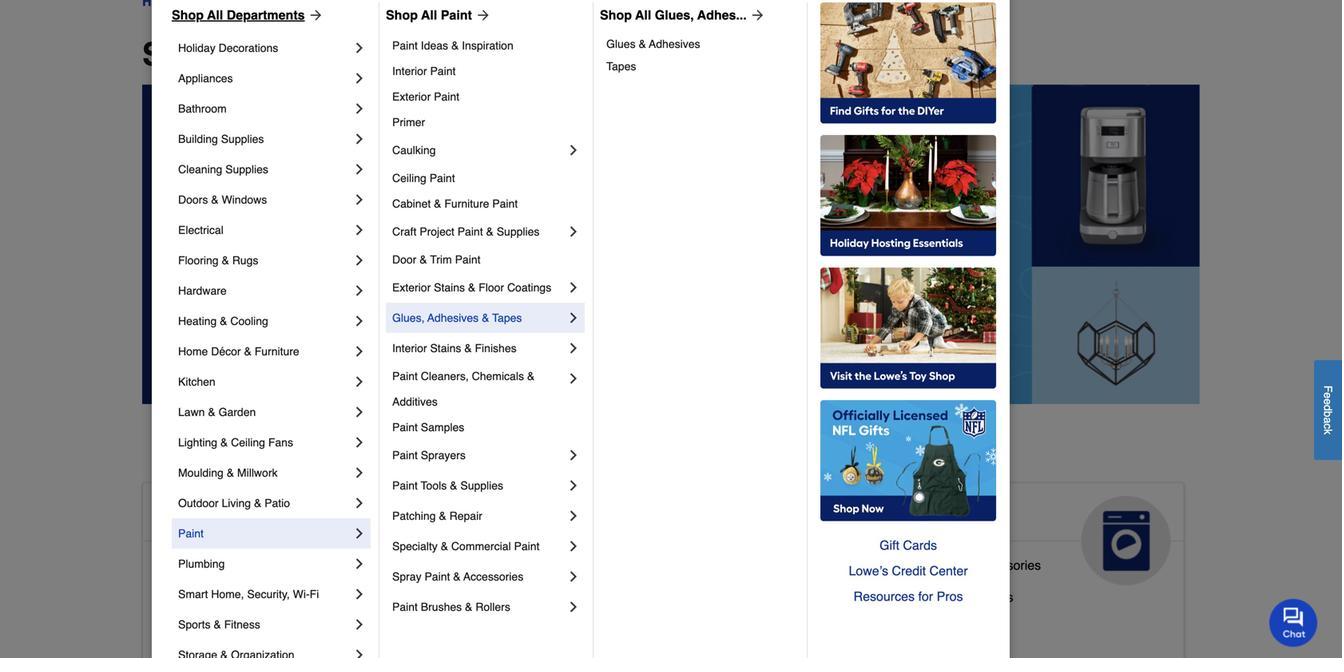 Task type: vqa. For each thing, say whether or not it's contained in the screenshot.
Gift
yes



Task type: locate. For each thing, give the bounding box(es) containing it.
appliances link
[[178, 63, 352, 93], [855, 483, 1184, 586]]

e up d
[[1322, 392, 1335, 399]]

cabinet & furniture paint
[[392, 197, 518, 210]]

3 shop from the left
[[600, 8, 632, 22]]

departments for shop all departments
[[279, 36, 475, 73]]

paint down 'cabinet & furniture paint'
[[458, 225, 483, 238]]

ceiling
[[392, 172, 426, 185], [231, 436, 265, 449]]

pet inside animal & pet care
[[615, 502, 650, 528]]

kitchen
[[178, 375, 215, 388]]

1 vertical spatial departments
[[279, 36, 475, 73]]

chevron right image for flooring & rugs
[[352, 252, 367, 268]]

all for glues,
[[635, 8, 651, 22]]

ceiling up millwork
[[231, 436, 265, 449]]

glues, up interior stains & finishes
[[392, 312, 425, 324]]

1 exterior from the top
[[392, 90, 431, 103]]

paint cleaners, chemicals & additives link
[[392, 364, 566, 415]]

chevron right image for kitchen
[[352, 374, 367, 390]]

appliances down holiday
[[178, 72, 233, 85]]

bathroom up building
[[178, 102, 227, 115]]

& right parts
[[961, 558, 969, 573]]

paint inside paint link
[[178, 527, 204, 540]]

0 vertical spatial pet
[[615, 502, 650, 528]]

lawn
[[178, 406, 205, 419]]

2 vertical spatial furniture
[[633, 615, 684, 630]]

pet inside "link"
[[512, 615, 531, 630]]

paint inside paint ideas & inspiration 'link'
[[392, 39, 418, 52]]

animal
[[512, 502, 586, 528]]

lawn & garden link
[[178, 397, 352, 427]]

for
[[918, 589, 933, 604]]

paint brushes & rollers link
[[392, 592, 566, 622]]

bathroom up smart home, security, wi-fi
[[220, 558, 276, 573]]

0 vertical spatial furniture
[[444, 197, 489, 210]]

c
[[1322, 423, 1335, 429]]

1 horizontal spatial tapes
[[606, 60, 636, 73]]

2 accessible from the top
[[156, 558, 217, 573]]

sports & fitness
[[178, 618, 260, 631]]

accessible up 'smart'
[[156, 558, 217, 573]]

chevron right image
[[352, 101, 367, 117], [352, 131, 367, 147], [352, 161, 367, 177], [352, 252, 367, 268], [566, 280, 582, 296], [352, 283, 367, 299], [566, 340, 582, 356], [352, 374, 367, 390], [352, 526, 367, 542], [566, 538, 582, 554], [352, 556, 367, 572], [566, 569, 582, 585]]

chevron right image for paint tools & supplies
[[566, 478, 582, 494]]

tapes down 'glues'
[[606, 60, 636, 73]]

chemicals
[[472, 370, 524, 383]]

center
[[930, 564, 968, 578]]

1 horizontal spatial accessories
[[973, 558, 1041, 573]]

home inside the accessible home link
[[279, 502, 341, 528]]

shop up 'glues'
[[600, 8, 632, 22]]

chevron right image for outdoor living & patio
[[352, 495, 367, 511]]

flooring & rugs
[[178, 254, 258, 267]]

paint down outdoor
[[178, 527, 204, 540]]

lowe's
[[849, 564, 888, 578]]

e
[[1322, 392, 1335, 399], [1322, 399, 1335, 405]]

cabinet & furniture paint link
[[392, 191, 582, 217]]

2 arrow right image from the left
[[472, 7, 491, 23]]

2 horizontal spatial furniture
[[633, 615, 684, 630]]

chat invite button image
[[1269, 598, 1318, 647]]

1 horizontal spatial glues,
[[655, 8, 694, 22]]

paint right trim
[[455, 253, 481, 266]]

chevron right image for bathroom
[[352, 101, 367, 117]]

shop inside 'link'
[[386, 8, 418, 22]]

& right houses,
[[621, 615, 630, 630]]

moulding
[[178, 467, 224, 479]]

gift cards link
[[820, 533, 996, 558]]

exterior for exterior stains & floor coatings
[[392, 281, 431, 294]]

chevron right image for exterior stains & floor coatings
[[566, 280, 582, 296]]

interior up cleaners,
[[392, 342, 427, 355]]

furniture right houses,
[[633, 615, 684, 630]]

k
[[1322, 429, 1335, 435]]

ceiling up cabinet
[[392, 172, 426, 185]]

2 horizontal spatial shop
[[600, 8, 632, 22]]

paint left tools in the bottom of the page
[[392, 479, 418, 492]]

floor
[[479, 281, 504, 294]]

0 horizontal spatial tapes
[[492, 312, 522, 324]]

0 horizontal spatial adhesives
[[427, 312, 479, 324]]

primer
[[392, 116, 425, 129]]

& left patio
[[254, 497, 261, 510]]

departments inside shop all departments link
[[227, 8, 305, 22]]

accessories inside spray paint & accessories link
[[463, 570, 523, 583]]

2 exterior from the top
[[392, 281, 431, 294]]

stains inside "link"
[[434, 281, 465, 294]]

accessible for accessible bathroom
[[156, 558, 217, 573]]

arrow right image inside shop all departments link
[[305, 7, 324, 23]]

& up paint brushes & rollers
[[453, 570, 461, 583]]

patching
[[392, 510, 436, 522]]

departments up holiday decorations 'link'
[[227, 8, 305, 22]]

project
[[420, 225, 454, 238]]

0 vertical spatial home
[[178, 345, 208, 358]]

security,
[[247, 588, 290, 601]]

ceiling inside "link"
[[231, 436, 265, 449]]

tapes up finishes
[[492, 312, 522, 324]]

1 horizontal spatial pet
[[615, 502, 650, 528]]

0 horizontal spatial accessories
[[463, 570, 523, 583]]

1 vertical spatial furniture
[[255, 345, 299, 358]]

plumbing
[[178, 558, 225, 570]]

0 horizontal spatial glues,
[[392, 312, 425, 324]]

accessible down moulding
[[156, 502, 273, 528]]

all inside 'link'
[[421, 8, 437, 22]]

1 vertical spatial ceiling
[[231, 436, 265, 449]]

adhesives up interior stains & finishes
[[427, 312, 479, 324]]

1 shop from the left
[[172, 8, 204, 22]]

& left millwork
[[227, 467, 234, 479]]

door
[[392, 253, 417, 266]]

& inside paint cleaners, chemicals & additives
[[527, 370, 535, 383]]

animal & pet care image
[[726, 496, 815, 586]]

supplies up cleaning supplies
[[221, 133, 264, 145]]

wine
[[938, 590, 967, 605]]

chevron right image for paint sprayers
[[566, 447, 582, 463]]

shop
[[142, 36, 222, 73]]

shop up paint ideas & inspiration
[[386, 8, 418, 22]]

paint inside paint cleaners, chemicals & additives
[[392, 370, 418, 383]]

ideas
[[421, 39, 448, 52]]

1 arrow right image from the left
[[305, 7, 324, 23]]

1 vertical spatial stains
[[430, 342, 461, 355]]

chevron right image for appliances
[[352, 70, 367, 86]]

0 horizontal spatial pet
[[512, 615, 531, 630]]

sports
[[178, 618, 210, 631]]

coatings
[[507, 281, 551, 294]]

furniture inside "link"
[[633, 615, 684, 630]]

0 vertical spatial tapes
[[606, 60, 636, 73]]

brushes
[[421, 601, 462, 614]]

& right ideas
[[451, 39, 459, 52]]

heating
[[178, 315, 217, 328]]

1 vertical spatial pet
[[512, 615, 531, 630]]

4 accessible from the top
[[156, 622, 217, 637]]

furniture up kitchen link on the bottom
[[255, 345, 299, 358]]

1 vertical spatial interior
[[392, 342, 427, 355]]

1 horizontal spatial appliances link
[[855, 483, 1184, 586]]

paint down spray at left
[[392, 601, 418, 614]]

2 e from the top
[[1322, 399, 1335, 405]]

accessories up rollers
[[463, 570, 523, 583]]

accessible down 'smart'
[[156, 622, 217, 637]]

interior up exterior paint on the left top of the page
[[392, 65, 427, 77]]

chevron right image for specialty & commercial paint
[[566, 538, 582, 554]]

e up 'b'
[[1322, 399, 1335, 405]]

1 horizontal spatial shop
[[386, 8, 418, 22]]

paint down ideas
[[430, 65, 456, 77]]

1 accessible from the top
[[156, 502, 273, 528]]

cleaning supplies link
[[178, 154, 352, 185]]

2 interior from the top
[[392, 342, 427, 355]]

0 vertical spatial exterior
[[392, 90, 431, 103]]

all up glues & adhesives
[[635, 8, 651, 22]]

cleaning
[[178, 163, 222, 176]]

& down accessible bedroom link
[[214, 618, 221, 631]]

1 horizontal spatial ceiling
[[392, 172, 426, 185]]

interior paint link
[[392, 58, 582, 84]]

accessible entry & home
[[156, 622, 300, 637]]

exterior up primer
[[392, 90, 431, 103]]

& left cooling
[[220, 315, 227, 328]]

stains down trim
[[434, 281, 465, 294]]

shop up holiday
[[172, 8, 204, 22]]

paint down additives
[[392, 421, 418, 434]]

appliances link up chillers at the right of the page
[[855, 483, 1184, 586]]

bedroom
[[220, 590, 272, 605]]

stains up cleaners,
[[430, 342, 461, 355]]

specialty
[[392, 540, 438, 553]]

chevron right image for interior stains & finishes
[[566, 340, 582, 356]]

1 vertical spatial bathroom
[[220, 558, 276, 573]]

supplies down cabinet & furniture paint link
[[497, 225, 540, 238]]

0 vertical spatial stains
[[434, 281, 465, 294]]

paint left ideas
[[392, 39, 418, 52]]

paint sprayers
[[392, 449, 466, 462]]

2 vertical spatial home
[[266, 622, 300, 637]]

paint down "paint samples"
[[392, 449, 418, 462]]

beds,
[[534, 615, 567, 630]]

departments
[[227, 8, 305, 22], [279, 36, 475, 73]]

0 horizontal spatial ceiling
[[231, 436, 265, 449]]

paint inside ceiling paint link
[[430, 172, 455, 185]]

& down floor
[[482, 312, 489, 324]]

& inside "link"
[[220, 436, 228, 449]]

0 vertical spatial appliances link
[[178, 63, 352, 93]]

stains for exterior
[[434, 281, 465, 294]]

tools
[[421, 479, 447, 492]]

paint right spray at left
[[425, 570, 450, 583]]

0 vertical spatial ceiling
[[392, 172, 426, 185]]

& right the "animal"
[[593, 502, 609, 528]]

& right chemicals
[[527, 370, 535, 383]]

paint inside cabinet & furniture paint link
[[492, 197, 518, 210]]

chevron right image for heating & cooling
[[352, 313, 367, 329]]

paint down ceiling paint link
[[492, 197, 518, 210]]

exterior for exterior paint
[[392, 90, 431, 103]]

door & trim paint link
[[392, 247, 582, 272]]

home inside accessible entry & home "link"
[[266, 622, 300, 637]]

sprayers
[[421, 449, 466, 462]]

&
[[639, 38, 646, 50], [451, 39, 459, 52], [211, 193, 219, 206], [434, 197, 441, 210], [486, 225, 494, 238], [420, 253, 427, 266], [222, 254, 229, 267], [468, 281, 476, 294], [482, 312, 489, 324], [220, 315, 227, 328], [464, 342, 472, 355], [244, 345, 252, 358], [527, 370, 535, 383], [208, 406, 215, 419], [220, 436, 228, 449], [227, 467, 234, 479], [450, 479, 457, 492], [254, 497, 261, 510], [593, 502, 609, 528], [439, 510, 446, 522], [441, 540, 448, 553], [961, 558, 969, 573], [453, 570, 461, 583], [926, 590, 935, 605], [465, 601, 472, 614], [621, 615, 630, 630], [214, 618, 221, 631], [254, 622, 262, 637]]

home décor & furniture
[[178, 345, 299, 358]]

repair
[[449, 510, 482, 522]]

adhesives down the shop all glues, adhes... on the top of page
[[649, 38, 700, 50]]

glues
[[606, 38, 636, 50]]

appliances up cards
[[868, 502, 987, 528]]

0 vertical spatial departments
[[227, 8, 305, 22]]

1 vertical spatial glues,
[[392, 312, 425, 324]]

arrow right image inside shop all paint 'link'
[[472, 7, 491, 23]]

b
[[1322, 411, 1335, 417]]

windows
[[222, 193, 267, 206]]

exterior down door
[[392, 281, 431, 294]]

f e e d b a c k
[[1322, 386, 1335, 435]]

arrow right image up shop all departments at the left
[[305, 7, 324, 23]]

cleaners,
[[421, 370, 469, 383]]

paint down the interior paint
[[434, 90, 459, 103]]

appliance parts & accessories link
[[868, 554, 1041, 586]]

paint inside specialty & commercial paint link
[[514, 540, 540, 553]]

shop for shop all glues, adhes...
[[600, 8, 632, 22]]

paint up 'cabinet & furniture paint'
[[430, 172, 455, 185]]

shop all glues, adhes... link
[[600, 6, 766, 25]]

flooring
[[178, 254, 219, 267]]

shop all departments
[[142, 36, 475, 73]]

1 vertical spatial adhesives
[[427, 312, 479, 324]]

paint down the "animal"
[[514, 540, 540, 553]]

1 vertical spatial home
[[279, 502, 341, 528]]

supplies up windows
[[225, 163, 268, 176]]

supplies up houses,
[[569, 584, 618, 598]]

2 shop from the left
[[386, 8, 418, 22]]

accessories up chillers at the right of the page
[[973, 558, 1041, 573]]

accessories inside appliance parts & accessories link
[[973, 558, 1041, 573]]

paint ideas & inspiration link
[[392, 33, 582, 58]]

all up holiday decorations
[[207, 8, 223, 22]]

houses,
[[571, 615, 618, 630]]

home
[[178, 345, 208, 358], [279, 502, 341, 528], [266, 622, 300, 637]]

lawn & garden
[[178, 406, 256, 419]]

accessible up sports
[[156, 590, 217, 605]]

chevron right image for craft project paint & supplies
[[566, 224, 582, 240]]

accessible entry & home link
[[156, 618, 300, 650]]

chevron right image for paint
[[352, 526, 367, 542]]

& left rollers
[[465, 601, 472, 614]]

1 horizontal spatial appliances
[[868, 502, 987, 528]]

paint up paint ideas & inspiration
[[441, 8, 472, 22]]

paint link
[[178, 518, 352, 549]]

doors & windows link
[[178, 185, 352, 215]]

chevron right image for cleaning supplies
[[352, 161, 367, 177]]

1 interior from the top
[[392, 65, 427, 77]]

adhes...
[[697, 8, 747, 22]]

& right lighting
[[220, 436, 228, 449]]

& right lawn on the bottom left of page
[[208, 406, 215, 419]]

paint inside interior paint link
[[430, 65, 456, 77]]

1 horizontal spatial arrow right image
[[472, 7, 491, 23]]

all up ideas
[[421, 8, 437, 22]]

chevron right image for building supplies
[[352, 131, 367, 147]]

appliances link down decorations on the top of page
[[178, 63, 352, 93]]

specialty & commercial paint link
[[392, 531, 566, 562]]

chevron right image for lighting & ceiling fans
[[352, 435, 367, 451]]

chevron right image
[[352, 40, 367, 56], [352, 70, 367, 86], [566, 142, 582, 158], [352, 192, 367, 208], [352, 222, 367, 238], [566, 224, 582, 240], [566, 310, 582, 326], [352, 313, 367, 329], [352, 344, 367, 360], [566, 371, 582, 387], [352, 404, 367, 420], [352, 435, 367, 451], [566, 447, 582, 463], [352, 465, 367, 481], [566, 478, 582, 494], [352, 495, 367, 511], [566, 508, 582, 524], [352, 586, 367, 602], [566, 599, 582, 615], [352, 617, 367, 633], [352, 647, 367, 658]]

interior for interior paint
[[392, 65, 427, 77]]

exterior inside "link"
[[392, 281, 431, 294]]

0 horizontal spatial shop
[[172, 8, 204, 22]]

outdoor living & patio link
[[178, 488, 352, 518]]

interior paint
[[392, 65, 456, 77]]

0 vertical spatial interior
[[392, 65, 427, 77]]

accessible bedroom link
[[156, 586, 272, 618]]

ceiling paint link
[[392, 165, 582, 191]]

1 vertical spatial exterior
[[392, 281, 431, 294]]

paint up additives
[[392, 370, 418, 383]]

heating & cooling link
[[178, 306, 352, 336]]

0 horizontal spatial arrow right image
[[305, 7, 324, 23]]

0 vertical spatial appliances
[[178, 72, 233, 85]]

arrow right image
[[747, 7, 766, 23]]

arrow right image
[[305, 7, 324, 23], [472, 7, 491, 23]]

spray
[[392, 570, 421, 583]]

finishes
[[475, 342, 517, 355]]

1 e from the top
[[1322, 392, 1335, 399]]

furniture up craft project paint & supplies
[[444, 197, 489, 210]]

arrow right image up paint ideas & inspiration 'link'
[[472, 7, 491, 23]]

glues, adhesives & tapes link
[[392, 303, 566, 333]]

1 horizontal spatial adhesives
[[649, 38, 700, 50]]

hardware link
[[178, 276, 352, 306]]

3 accessible from the top
[[156, 590, 217, 605]]

1 vertical spatial appliances link
[[855, 483, 1184, 586]]

commercial
[[451, 540, 511, 553]]

departments up exterior paint on the left top of the page
[[279, 36, 475, 73]]

rugs
[[232, 254, 258, 267]]

cabinet
[[392, 197, 431, 210]]

1 vertical spatial tapes
[[492, 312, 522, 324]]

glues, up glues & adhesives
[[655, 8, 694, 22]]



Task type: describe. For each thing, give the bounding box(es) containing it.
& inside animal & pet care
[[593, 502, 609, 528]]

chevron right image for spray paint & accessories
[[566, 569, 582, 585]]

home,
[[211, 588, 244, 601]]

chevron right image for paint brushes & rollers
[[566, 599, 582, 615]]

fitness
[[224, 618, 260, 631]]

holiday hosting essentials. image
[[820, 135, 996, 256]]

officially licensed n f l gifts. shop now. image
[[820, 400, 996, 522]]

accessories for spray paint & accessories
[[463, 570, 523, 583]]

accessible for accessible home
[[156, 502, 273, 528]]

& down cabinet & furniture paint link
[[486, 225, 494, 238]]

arrow right image for shop all departments
[[305, 7, 324, 23]]

parts
[[927, 558, 957, 573]]

chillers
[[971, 590, 1013, 605]]

smart
[[178, 588, 208, 601]]

all for departments
[[207, 8, 223, 22]]

livestock
[[512, 584, 565, 598]]

plumbing link
[[178, 549, 352, 579]]

& left floor
[[468, 281, 476, 294]]

garden
[[219, 406, 256, 419]]

supplies for building supplies
[[221, 133, 264, 145]]

glues, adhesives & tapes
[[392, 312, 522, 324]]

& left rugs
[[222, 254, 229, 267]]

chevron right image for moulding & millwork
[[352, 465, 367, 481]]

accessible bathroom
[[156, 558, 276, 573]]

& right cabinet
[[434, 197, 441, 210]]

all down shop all departments link
[[230, 36, 271, 73]]

supplies up patching & repair "link"
[[460, 479, 503, 492]]

departments for shop all departments
[[227, 8, 305, 22]]

resources
[[854, 589, 915, 604]]

home inside home décor & furniture link
[[178, 345, 208, 358]]

& left repair
[[439, 510, 446, 522]]

shop for shop all departments
[[172, 8, 204, 22]]

appliance parts & accessories
[[868, 558, 1041, 573]]

paint ideas & inspiration
[[392, 39, 514, 52]]

& left pros
[[926, 590, 935, 605]]

paint inside 'paint tools & supplies' link
[[392, 479, 418, 492]]

bathroom inside "link"
[[220, 558, 276, 573]]

0 horizontal spatial appliances
[[178, 72, 233, 85]]

lowe's credit center
[[849, 564, 968, 578]]

cleaning supplies
[[178, 163, 268, 176]]

accessible home image
[[370, 496, 459, 586]]

samples
[[421, 421, 464, 434]]

specialty & commercial paint
[[392, 540, 540, 553]]

supplies for livestock supplies
[[569, 584, 618, 598]]

chevron right image for hardware
[[352, 283, 367, 299]]

enjoy savings year-round. no matter what you're shopping for, find what you need at a great price. image
[[142, 85, 1200, 404]]

shop all paint
[[386, 8, 472, 22]]

1 horizontal spatial furniture
[[444, 197, 489, 210]]

hardware
[[178, 284, 227, 297]]

& right tools in the bottom of the page
[[450, 479, 457, 492]]

spray paint & accessories link
[[392, 562, 566, 592]]

& right specialty
[[441, 540, 448, 553]]

arrow right image for shop all paint
[[472, 7, 491, 23]]

electrical
[[178, 224, 224, 236]]

gift cards
[[880, 538, 937, 553]]

paint inside paint brushes & rollers link
[[392, 601, 418, 614]]

tapes link
[[606, 55, 796, 77]]

& right 'glues'
[[639, 38, 646, 50]]

decorations
[[219, 42, 278, 54]]

holiday
[[178, 42, 215, 54]]

cards
[[903, 538, 937, 553]]

paint inside paint sprayers link
[[392, 449, 418, 462]]

visit the lowe's toy shop. image
[[820, 268, 996, 389]]

millwork
[[237, 467, 278, 479]]

craft
[[392, 225, 417, 238]]

chevron right image for holiday decorations
[[352, 40, 367, 56]]

paint inside door & trim paint 'link'
[[455, 253, 481, 266]]

0 vertical spatial glues,
[[655, 8, 694, 22]]

accessible home
[[156, 502, 341, 528]]

exterior paint link
[[392, 84, 582, 109]]

chevron right image for paint cleaners, chemicals & additives
[[566, 371, 582, 387]]

chevron right image for caulking
[[566, 142, 582, 158]]

& left finishes
[[464, 342, 472, 355]]

pros
[[937, 589, 963, 604]]

chevron right image for electrical
[[352, 222, 367, 238]]

shop all glues, adhes...
[[600, 8, 747, 22]]

paint inside spray paint & accessories link
[[425, 570, 450, 583]]

gift
[[880, 538, 899, 553]]

exterior paint
[[392, 90, 459, 103]]

interior for interior stains & finishes
[[392, 342, 427, 355]]

shop for shop all paint
[[386, 8, 418, 22]]

sports & fitness link
[[178, 610, 352, 640]]

chevron right image for patching & repair
[[566, 508, 582, 524]]

paint inside exterior paint link
[[434, 90, 459, 103]]

glues & adhesives link
[[606, 33, 796, 55]]

exterior stains & floor coatings link
[[392, 272, 566, 303]]

spray paint & accessories
[[392, 570, 523, 583]]

chevron right image for home décor & furniture
[[352, 344, 367, 360]]

find gifts for the diyer. image
[[820, 2, 996, 124]]

exterior stains & floor coatings
[[392, 281, 551, 294]]

supplies for cleaning supplies
[[225, 163, 268, 176]]

lighting & ceiling fans
[[178, 436, 293, 449]]

moulding & millwork
[[178, 467, 278, 479]]

paint sprayers link
[[392, 440, 566, 471]]

paint inside craft project paint & supplies link
[[458, 225, 483, 238]]

décor
[[211, 345, 241, 358]]

paint cleaners, chemicals & additives
[[392, 370, 537, 408]]

& right entry
[[254, 622, 262, 637]]

stains for interior
[[430, 342, 461, 355]]

moulding & millwork link
[[178, 458, 352, 488]]

pet beds, houses, & furniture link
[[512, 612, 684, 644]]

0 vertical spatial bathroom
[[178, 102, 227, 115]]

entry
[[220, 622, 250, 637]]

a
[[1322, 417, 1335, 423]]

door & trim paint
[[392, 253, 481, 266]]

chevron right image for lawn & garden
[[352, 404, 367, 420]]

paint inside "paint samples" link
[[392, 421, 418, 434]]

accessible home link
[[143, 483, 472, 586]]

f e e d b a c k button
[[1314, 360, 1342, 460]]

interior stains & finishes link
[[392, 333, 566, 364]]

wi-
[[293, 588, 310, 601]]

appliances image
[[1082, 496, 1171, 586]]

chevron right image for glues, adhesives & tapes
[[566, 310, 582, 326]]

0 horizontal spatial appliances link
[[178, 63, 352, 93]]

accessible for accessible entry & home
[[156, 622, 217, 637]]

0 vertical spatial adhesives
[[649, 38, 700, 50]]

accessible bedroom
[[156, 590, 272, 605]]

doors
[[178, 193, 208, 206]]

all for paint
[[421, 8, 437, 22]]

resources for pros link
[[820, 584, 996, 610]]

0 horizontal spatial furniture
[[255, 345, 299, 358]]

accessible for accessible bedroom
[[156, 590, 217, 605]]

craft project paint & supplies
[[392, 225, 540, 238]]

primer link
[[392, 109, 582, 135]]

paint samples
[[392, 421, 464, 434]]

paint brushes & rollers
[[392, 601, 510, 614]]

1 vertical spatial appliances
[[868, 502, 987, 528]]

chevron right image for doors & windows
[[352, 192, 367, 208]]

paint inside shop all paint 'link'
[[441, 8, 472, 22]]

bathroom link
[[178, 93, 352, 124]]

accessories for appliance parts & accessories
[[973, 558, 1041, 573]]

living
[[222, 497, 251, 510]]

shop all departments
[[172, 8, 305, 22]]

& left trim
[[420, 253, 427, 266]]

appliance
[[868, 558, 924, 573]]

interior stains & finishes
[[392, 342, 517, 355]]

chevron right image for sports & fitness
[[352, 617, 367, 633]]

accessible bathroom link
[[156, 554, 276, 586]]

livestock supplies link
[[512, 580, 618, 612]]

trim
[[430, 253, 452, 266]]

chevron right image for smart home, security, wi-fi
[[352, 586, 367, 602]]

outdoor living & patio
[[178, 497, 290, 510]]

& right décor
[[244, 345, 252, 358]]

& right doors
[[211, 193, 219, 206]]

chevron right image for plumbing
[[352, 556, 367, 572]]



